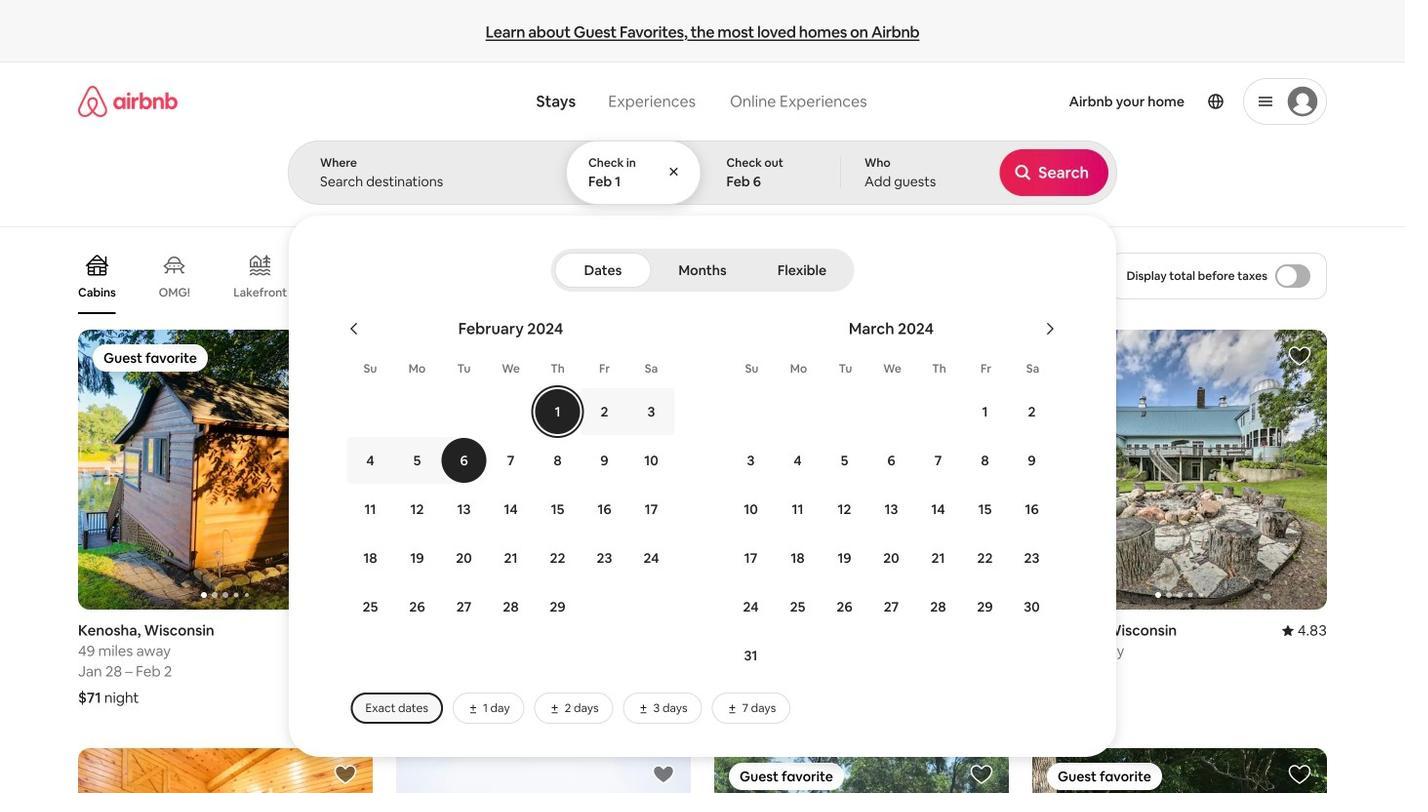 Task type: locate. For each thing, give the bounding box(es) containing it.
group
[[78, 238, 993, 314], [78, 330, 373, 610], [396, 330, 691, 610], [714, 330, 1009, 610], [1033, 330, 1327, 610], [78, 748, 373, 793], [396, 748, 691, 793], [714, 748, 1009, 793], [1033, 748, 1327, 793]]

add to wishlist: trevor, wisconsin image
[[652, 345, 675, 368]]

add to wishlist: porter, indiana image
[[970, 763, 994, 787]]

None search field
[[288, 62, 1405, 757]]

tab list
[[555, 249, 851, 292]]

add to wishlist: sawyer, michigan image
[[1288, 763, 1312, 787]]

profile element
[[898, 62, 1327, 141]]

4.83 out of 5 average rating image
[[1282, 622, 1327, 640]]

tab panel
[[288, 141, 1405, 757]]

add to wishlist: mokena, illinois image
[[652, 763, 675, 787]]



Task type: vqa. For each thing, say whether or not it's contained in the screenshot.
tab panel
yes



Task type: describe. For each thing, give the bounding box(es) containing it.
add to wishlist: lake geneva, wisconsin image
[[970, 345, 994, 368]]

calendar application
[[312, 298, 1405, 685]]

Search destinations field
[[320, 173, 533, 190]]

what can we help you find? tab list
[[521, 80, 713, 123]]

add to wishlist: walworth, wisconsin image
[[1288, 345, 1312, 368]]

add to wishlist: pontiac, illinois image
[[334, 763, 357, 787]]



